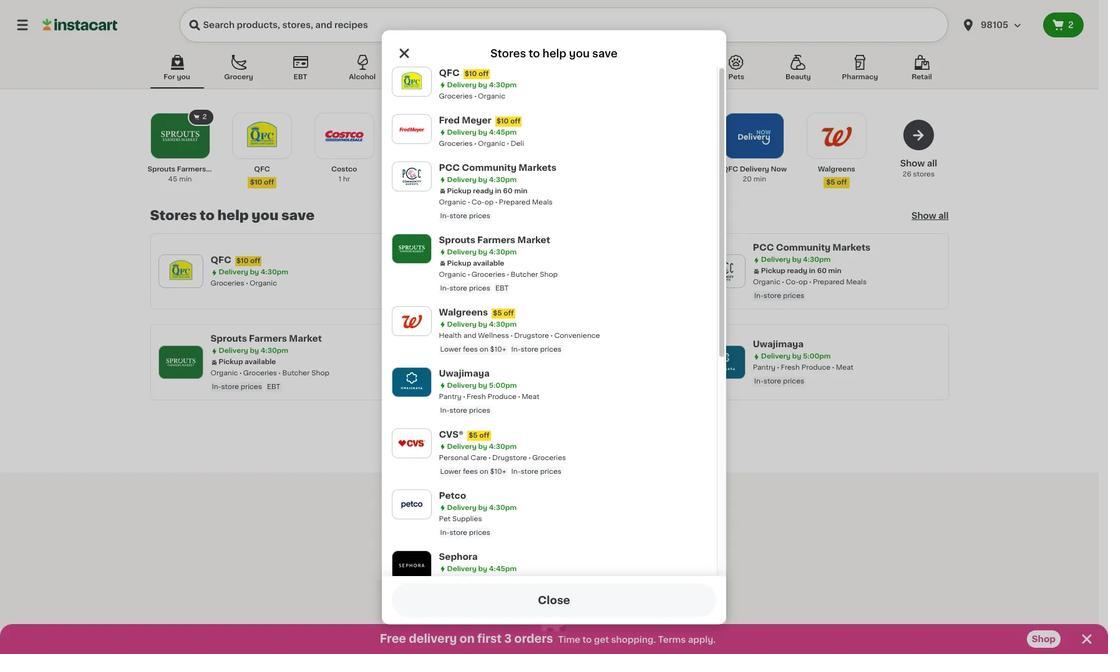 Task type: locate. For each thing, give the bounding box(es) containing it.
4:30pm
[[489, 81, 517, 88], [489, 176, 517, 183], [489, 248, 517, 255], [803, 256, 831, 263], [261, 269, 288, 276], [489, 321, 517, 328], [261, 348, 288, 354], [532, 353, 560, 360], [489, 443, 517, 450], [489, 504, 517, 511]]

to inside there's more to explore shop 26 stores (and counting) in seattle.
[[562, 533, 576, 546]]

delivery inside qfc delivery now 20 min
[[740, 166, 769, 173]]

you
[[569, 48, 590, 58], [177, 74, 190, 81], [252, 209, 279, 222]]

in-store prices ebt
[[441, 285, 509, 291], [212, 384, 280, 391]]

pets button
[[710, 52, 763, 89]]

0 vertical spatial organic groceries butcher shop
[[439, 271, 558, 278]]

delivery by 5:00pm inside stores to help you save tab panel
[[761, 353, 831, 360]]

60 inside stores to help you save "dialog"
[[504, 187, 513, 194]]

fred meyer $10 off inside stores to help you save tab panel
[[488, 166, 529, 186]]

health and wellness drugstore convenience
[[439, 332, 600, 339]]

walgreens up and
[[439, 308, 488, 316]]

available
[[473, 260, 505, 266], [245, 359, 276, 366]]

0 vertical spatial organic co-op prepared meals
[[439, 198, 553, 205]]

supplies
[[453, 515, 482, 522]]

lower down wellness
[[483, 378, 504, 385]]

60
[[504, 187, 513, 194], [817, 268, 827, 275]]

lower fees on $10+ in-store prices for walgreens
[[441, 346, 562, 353]]

convenience
[[555, 332, 600, 339]]

fresh
[[781, 364, 800, 371], [467, 393, 486, 400]]

fred
[[439, 115, 460, 124], [488, 166, 504, 173], [482, 256, 503, 265]]

0 vertical spatial groceries organic
[[439, 92, 506, 99]]

0 horizontal spatial in-store prices ebt
[[212, 384, 280, 391]]

0 vertical spatial co-
[[472, 198, 485, 205]]

help
[[543, 48, 567, 58], [218, 209, 249, 222]]

for you button
[[150, 52, 204, 89]]

organic
[[478, 92, 506, 99], [478, 140, 506, 147], [439, 198, 467, 205], [439, 271, 467, 278], [753, 279, 781, 286], [250, 280, 277, 287], [211, 370, 238, 377]]

uwajimaya
[[753, 340, 804, 349], [439, 369, 490, 378]]

now
[[771, 166, 787, 173]]

0 vertical spatial $10+
[[491, 346, 507, 353]]

0 horizontal spatial meals
[[533, 198, 553, 205]]

0 vertical spatial sprouts farmers market
[[439, 235, 551, 244]]

stores down 45
[[150, 209, 197, 222]]

1 horizontal spatial pickup available
[[447, 260, 505, 266]]

beauty down sephora
[[439, 577, 464, 583]]

hr
[[343, 176, 350, 183]]

1 vertical spatial you
[[177, 74, 190, 81]]

prepared
[[499, 198, 531, 205], [813, 279, 845, 286]]

4:45pm up gift
[[489, 565, 517, 572]]

0 horizontal spatial all
[[541, 585, 551, 594]]

0 vertical spatial meyer
[[462, 115, 492, 124]]

you inside "dialog"
[[569, 48, 590, 58]]

lower inside stores to help you save tab panel
[[483, 378, 504, 385]]

show
[[900, 159, 925, 168], [912, 212, 936, 220]]

1 vertical spatial walgreens $5 off
[[439, 308, 514, 316]]

fees down and
[[463, 346, 478, 353]]

2 vertical spatial sprouts
[[211, 334, 247, 343]]

drugstore right care
[[493, 454, 527, 461]]

min
[[179, 176, 192, 183], [754, 176, 766, 183], [515, 187, 528, 194], [829, 268, 842, 275]]

2 vertical spatial fred
[[482, 256, 503, 265]]

ebt inside 'button'
[[294, 74, 307, 81]]

0 vertical spatial qfc $10 off
[[439, 68, 489, 77]]

pantry inside stores to help you save tab panel
[[753, 364, 776, 371]]

1 vertical spatial sprouts
[[439, 235, 476, 244]]

show all 26 stores
[[900, 159, 937, 178]]

delivery by 4:45pm inside stores to help you save tab panel
[[490, 269, 560, 276]]

4:45pm for sephora
[[489, 565, 517, 572]]

walgreens
[[818, 166, 855, 173], [439, 308, 488, 316], [482, 340, 531, 349]]

lower
[[441, 346, 462, 353], [483, 378, 504, 385], [441, 468, 462, 475]]

sprouts farmers market
[[439, 235, 551, 244], [211, 334, 322, 343]]

1 vertical spatial pantry
[[439, 393, 462, 400]]

beauty right pets
[[786, 74, 811, 81]]

0 vertical spatial stores to help you save
[[491, 48, 618, 58]]

1 horizontal spatial pickup ready in 60 min
[[761, 268, 842, 275]]

1 horizontal spatial 2
[[1068, 21, 1074, 29]]

1 vertical spatial delivery by 4:45pm
[[490, 269, 560, 276]]

0 vertical spatial show
[[900, 159, 925, 168]]

1 vertical spatial fred meyer $10 off
[[488, 166, 529, 186]]

min inside stores to help you save "dialog"
[[515, 187, 528, 194]]

in-
[[441, 212, 450, 219], [441, 285, 450, 291], [754, 293, 764, 300], [512, 346, 521, 353], [754, 378, 764, 385], [212, 384, 221, 391], [441, 407, 450, 414], [512, 468, 521, 475], [441, 529, 450, 536]]

0 vertical spatial sprouts
[[148, 166, 175, 173]]

$10+ down wellness
[[491, 346, 507, 353]]

0 horizontal spatial pantry fresh produce meat
[[439, 393, 540, 400]]

0 horizontal spatial 26
[[484, 552, 495, 560]]

0 vertical spatial you
[[569, 48, 590, 58]]

0 horizontal spatial in
[[495, 187, 502, 194]]

pcc
[[439, 163, 460, 172], [558, 166, 574, 173], [753, 243, 774, 252]]

gifts button
[[397, 52, 451, 89]]

1 vertical spatial prepared
[[813, 279, 845, 286]]

meyer
[[462, 115, 492, 124], [506, 166, 529, 173], [505, 256, 534, 265]]

min inside "sprouts farmers market 45 min"
[[179, 176, 192, 183]]

1 horizontal spatial ready
[[787, 268, 808, 275]]

ebt
[[294, 74, 307, 81], [496, 285, 509, 291], [267, 384, 280, 391]]

groceries
[[439, 92, 473, 99], [439, 140, 473, 147], [472, 271, 506, 278], [211, 280, 244, 287], [482, 280, 516, 287], [243, 370, 277, 377], [533, 454, 567, 461]]

ebt inside stores to help you save tab panel
[[267, 384, 280, 391]]

beauty inside stores to help you save "dialog"
[[439, 577, 464, 583]]

20
[[743, 176, 752, 183]]

pickup available inside stores to help you save tab panel
[[219, 359, 276, 366]]

delivery by 4:45pm up makeup at the left of page
[[447, 565, 517, 572]]

show up show all
[[900, 159, 925, 168]]

1 horizontal spatial sprouts
[[211, 334, 247, 343]]

fred meyer logo image
[[398, 114, 426, 143]]

health
[[439, 332, 462, 339]]

to inside tab panel
[[200, 209, 215, 222]]

fred meyer $10 off up groceries organic deli
[[439, 115, 521, 124]]

0 vertical spatial pickup available
[[447, 260, 505, 266]]

1 vertical spatial help
[[218, 209, 249, 222]]

$10+ down personal care drugstore groceries
[[491, 468, 507, 475]]

0 horizontal spatial farmers
[[177, 166, 206, 173]]

1 horizontal spatial help
[[543, 48, 567, 58]]

1 vertical spatial 5:00pm
[[489, 382, 517, 389]]

walgreens $5 off up and
[[439, 308, 514, 316]]

0 horizontal spatial op
[[485, 198, 494, 205]]

stores up gift
[[497, 552, 525, 560]]

in-store prices ebt inside stores to help you save tab panel
[[212, 384, 280, 391]]

metropolitan market $10 off
[[394, 166, 466, 186]]

beauty for beauty
[[786, 74, 811, 81]]

groceries organic inside stores to help you save "dialog"
[[439, 92, 506, 99]]

$10+ for walgreens
[[491, 346, 507, 353]]

qfc logo image
[[398, 67, 426, 95]]

stores up show all
[[913, 171, 935, 178]]

wholesale button
[[459, 52, 513, 89]]

delivery by 4:45pm for sephora
[[447, 565, 517, 572]]

1 lower fees on $10+ in-store prices from the top
[[441, 346, 562, 353]]

cvs® logo image
[[398, 429, 426, 457]]

1 horizontal spatial organic groceries butcher shop
[[439, 271, 558, 278]]

groceries organic
[[439, 92, 506, 99], [211, 280, 277, 287]]

1 horizontal spatial fresh
[[781, 364, 800, 371]]

costco 1 hr
[[331, 166, 357, 183]]

0 horizontal spatial pcc
[[439, 163, 460, 172]]

2 inside stores to help you save tab panel
[[203, 114, 207, 120]]

shop inside shop "button"
[[1032, 635, 1056, 644]]

op inside stores to help you save tab panel
[[799, 279, 808, 286]]

lower fees on $10+ in-store prices down wellness
[[441, 346, 562, 353]]

pantry fresh produce meat
[[753, 364, 854, 371], [439, 393, 540, 400]]

1 horizontal spatial meals
[[846, 279, 867, 286]]

$10+ inside stores to help you save tab panel
[[533, 378, 549, 385]]

lower down health
[[441, 346, 462, 353]]

pickup ready in 60 min
[[447, 187, 528, 194], [761, 268, 842, 275]]

1 vertical spatial in
[[809, 268, 816, 275]]

qfc
[[439, 68, 460, 77], [254, 166, 270, 173], [722, 166, 738, 173], [211, 256, 231, 265]]

lower for cvs®
[[441, 468, 462, 475]]

0 vertical spatial fred
[[439, 115, 460, 124]]

on down the health and wellness drugstore convenience at the bottom of page
[[523, 378, 531, 385]]

4:45pm up deli
[[489, 129, 517, 135]]

on down wellness
[[480, 346, 489, 353]]

on inside stores to help you save tab panel
[[523, 378, 531, 385]]

drugstore right wellness
[[515, 332, 549, 339]]

$10+ down the health and wellness drugstore convenience at the bottom of page
[[533, 378, 549, 385]]

0 horizontal spatial organic co-op prepared meals
[[439, 198, 553, 205]]

to down "sprouts farmers market 45 min"
[[200, 209, 215, 222]]

2 lower fees on $10+ in-store prices from the top
[[441, 468, 562, 475]]

stores to help you save tab panel
[[144, 109, 955, 401]]

for you
[[164, 74, 190, 81]]

qfc inside stores to help you save "dialog"
[[439, 68, 460, 77]]

5:00pm inside stores to help you save "dialog"
[[489, 382, 517, 389]]

walgreens down wellness
[[482, 340, 531, 349]]

wellness
[[479, 332, 509, 339]]

1 vertical spatial lower
[[483, 378, 504, 385]]

groceries organic inside stores to help you save tab panel
[[211, 280, 277, 287]]

lower fees on $10+ in-store prices down personal care drugstore groceries
[[441, 468, 562, 475]]

0 horizontal spatial ebt
[[267, 384, 280, 391]]

1 vertical spatial fees
[[506, 378, 521, 385]]

1 horizontal spatial pantry fresh produce meat
[[753, 364, 854, 371]]

walgreens right now
[[818, 166, 855, 173]]

1 vertical spatial beauty
[[439, 577, 464, 583]]

qfc $10 off inside stores to help you save "dialog"
[[439, 68, 489, 77]]

butcher
[[511, 271, 538, 278], [282, 370, 310, 377]]

show inside "show all 26 stores"
[[900, 159, 925, 168]]

0 horizontal spatial help
[[218, 209, 249, 222]]

0 vertical spatial meals
[[533, 198, 553, 205]]

0 horizontal spatial ready
[[473, 187, 494, 194]]

0 horizontal spatial pickup available
[[219, 359, 276, 366]]

prepared inside stores to help you save tab panel
[[813, 279, 845, 286]]

1 horizontal spatial stores
[[553, 585, 583, 594]]

farmers
[[177, 166, 206, 173], [478, 235, 516, 244], [249, 334, 287, 343]]

apply.
[[688, 636, 716, 645]]

sprouts inside "sprouts farmers market 45 min"
[[148, 166, 175, 173]]

fred meyer $10 off
[[439, 115, 521, 124], [488, 166, 529, 186]]

all inside popup button
[[939, 212, 949, 220]]

lower fees on $10+ in-store prices for cvs®
[[441, 468, 562, 475]]

shop categories tab list
[[150, 52, 949, 89]]

4:45pm down fred meyer
[[532, 269, 560, 276]]

2 horizontal spatial in
[[809, 268, 816, 275]]

0 horizontal spatial groceries organic
[[211, 280, 277, 287]]

0 horizontal spatial pickup ready in 60 min
[[447, 187, 528, 194]]

0 vertical spatial walgreens
[[818, 166, 855, 173]]

26 inside "show all 26 stores"
[[903, 171, 912, 178]]

fred meyer $10 off down deli
[[488, 166, 529, 186]]

0 vertical spatial ebt
[[294, 74, 307, 81]]

market
[[208, 166, 233, 173], [441, 166, 466, 173], [518, 235, 551, 244], [289, 334, 322, 343]]

uwajimaya inside stores to help you save "dialog"
[[439, 369, 490, 378]]

pcc community markets inside stores to help you save "dialog"
[[439, 163, 557, 172]]

stores inside there's more to explore shop 26 stores (and counting) in seattle.
[[497, 552, 525, 560]]

fees down care
[[463, 468, 478, 475]]

0 horizontal spatial delivery by 5:00pm
[[447, 382, 517, 389]]

1 vertical spatial fresh
[[467, 393, 486, 400]]

0 horizontal spatial stores to help you save
[[150, 209, 315, 222]]

in-store prices ebt inside stores to help you save "dialog"
[[441, 285, 509, 291]]

pcc community markets logo image
[[398, 162, 426, 190]]

sprouts farmers market logo image
[[398, 234, 426, 263]]

delivery by 5:00pm inside stores to help you save "dialog"
[[447, 382, 517, 389]]

0 horizontal spatial co-
[[472, 198, 485, 205]]

pantry inside stores to help you save "dialog"
[[439, 393, 462, 400]]

to up counting)
[[562, 533, 576, 546]]

1 vertical spatial butcher
[[282, 370, 310, 377]]

all for view all stores
[[541, 585, 551, 594]]

fresh inside stores to help you save "dialog"
[[467, 393, 486, 400]]

view all stores link
[[498, 577, 601, 602]]

organic groceries butcher shop
[[439, 271, 558, 278], [211, 370, 329, 377]]

2 vertical spatial delivery by 4:45pm
[[447, 565, 517, 572]]

shop inside stores to help you save tab panel
[[312, 370, 329, 377]]

lower down the personal
[[441, 468, 462, 475]]

0 vertical spatial prepared
[[499, 198, 531, 205]]

walgreens $5 off down the health and wellness drugstore convenience at the bottom of page
[[482, 340, 557, 349]]

op
[[485, 198, 494, 205], [799, 279, 808, 286]]

0 vertical spatial pantry fresh produce meat
[[753, 364, 854, 371]]

meat
[[836, 364, 854, 371], [522, 393, 540, 400]]

farmers inside "sprouts farmers market 45 min"
[[177, 166, 206, 173]]

shop
[[540, 271, 558, 278], [312, 370, 329, 377], [458, 552, 481, 560], [1032, 635, 1056, 644]]

1 vertical spatial uwajimaya
[[439, 369, 490, 378]]

butcher inside stores to help you save "dialog"
[[511, 271, 538, 278]]

2 vertical spatial $10+
[[491, 468, 507, 475]]

4:45pm inside stores to help you save tab panel
[[532, 269, 560, 276]]

1 horizontal spatial 26
[[903, 171, 912, 178]]

1 vertical spatial op
[[799, 279, 808, 286]]

0 horizontal spatial pcc community markets
[[439, 163, 557, 172]]

fees down the health and wellness drugstore convenience at the bottom of page
[[506, 378, 521, 385]]

show down "show all 26 stores" at the top right
[[912, 212, 936, 220]]

sprouts farmers market inside stores to help you save "dialog"
[[439, 235, 551, 244]]

delivery by 4:45pm up groceries organic deli
[[447, 129, 517, 135]]

1 horizontal spatial 5:00pm
[[803, 353, 831, 360]]

1 horizontal spatial uwajimaya
[[753, 340, 804, 349]]

0 vertical spatial 60
[[504, 187, 513, 194]]

to left get on the right of the page
[[583, 636, 592, 645]]

stores to help you save inside "dialog"
[[491, 48, 618, 58]]

in inside stores to help you save "dialog"
[[495, 187, 502, 194]]

0 horizontal spatial stores
[[497, 552, 525, 560]]

in-store prices
[[441, 212, 491, 219], [754, 293, 805, 300], [754, 378, 805, 385], [441, 407, 491, 414], [441, 529, 491, 536]]

26 inside there's more to explore shop 26 stores (and counting) in seattle.
[[484, 552, 495, 560]]

uwajimaya logo image
[[398, 368, 426, 396]]

2 horizontal spatial pcc community markets
[[753, 243, 871, 252]]

in
[[495, 187, 502, 194], [809, 268, 816, 275], [596, 552, 604, 560]]

0 horizontal spatial stores
[[150, 209, 197, 222]]

walgreens $5 off right now
[[818, 166, 855, 186]]

1 vertical spatial produce
[[488, 393, 517, 400]]

1 vertical spatial pickup available
[[219, 359, 276, 366]]

counting)
[[550, 552, 594, 560]]

0 vertical spatial all
[[927, 159, 937, 168]]

stores
[[491, 48, 526, 58], [150, 209, 197, 222]]

pickup ready in 60 min inside stores to help you save tab panel
[[761, 268, 842, 275]]

retail button
[[895, 52, 949, 89]]

close
[[538, 595, 570, 605]]

gifts
[[415, 74, 433, 81]]

stores to help you save inside tab panel
[[150, 209, 315, 222]]

uwajimaya inside stores to help you save tab panel
[[753, 340, 804, 349]]

1 horizontal spatial delivery by 5:00pm
[[761, 353, 831, 360]]

markets inside stores to help you save "dialog"
[[519, 163, 557, 172]]

free
[[380, 634, 406, 645]]

0 vertical spatial delivery by 5:00pm
[[761, 353, 831, 360]]

1 horizontal spatial in
[[596, 552, 604, 560]]

delivery by 4:45pm down fred meyer
[[490, 269, 560, 276]]

pet
[[439, 515, 451, 522]]

store
[[450, 212, 468, 219], [450, 285, 468, 291], [764, 293, 781, 300], [521, 346, 539, 353], [764, 378, 781, 385], [221, 384, 239, 391], [450, 407, 468, 414], [521, 468, 539, 475], [450, 529, 468, 536]]

stores up close
[[553, 585, 583, 594]]

delivery by 4:45pm
[[447, 129, 517, 135], [490, 269, 560, 276], [447, 565, 517, 572]]

to right wholesale button
[[529, 48, 540, 58]]

delivery by 5:00pm
[[761, 353, 831, 360], [447, 382, 517, 389]]

0 horizontal spatial prepared
[[499, 198, 531, 205]]

walgreens $5 off
[[818, 166, 855, 186], [439, 308, 514, 316], [482, 340, 557, 349]]

2 horizontal spatial you
[[569, 48, 590, 58]]

0 vertical spatial uwajimaya
[[753, 340, 804, 349]]

0 vertical spatial fresh
[[781, 364, 800, 371]]

0 vertical spatial walgreens $5 off
[[818, 166, 855, 186]]

stores up the wholesale
[[491, 48, 526, 58]]

view all stores button
[[498, 577, 601, 602]]

beauty for beauty makeup gift
[[439, 577, 464, 583]]

2 horizontal spatial farmers
[[478, 235, 516, 244]]

petco logo image
[[398, 490, 426, 519]]

0 vertical spatial produce
[[802, 364, 831, 371]]

0 horizontal spatial organic groceries butcher shop
[[211, 370, 329, 377]]

2 vertical spatial stores
[[553, 585, 583, 594]]

metropolitan
[[394, 166, 440, 173]]

by
[[479, 81, 488, 88], [479, 129, 488, 135], [479, 176, 488, 183], [479, 248, 488, 255], [792, 256, 801, 263], [250, 269, 259, 276], [521, 269, 530, 276], [479, 321, 488, 328], [250, 348, 259, 354], [521, 353, 530, 360], [792, 353, 801, 360], [479, 382, 488, 389], [479, 443, 488, 450], [479, 504, 488, 511], [479, 565, 488, 572]]

fred meyer $10 off inside stores to help you save "dialog"
[[439, 115, 521, 124]]

beauty inside 'beauty' button
[[786, 74, 811, 81]]

$10+
[[491, 346, 507, 353], [533, 378, 549, 385], [491, 468, 507, 475]]



Task type: describe. For each thing, give the bounding box(es) containing it.
shop button
[[1027, 631, 1061, 648]]

produce inside stores to help you save tab panel
[[802, 364, 831, 371]]

grocery
[[224, 74, 253, 81]]

farmers inside stores to help you save "dialog"
[[478, 235, 516, 244]]

personal
[[439, 454, 469, 461]]

time
[[558, 636, 580, 645]]

close button
[[392, 583, 716, 617]]

organic groceries butcher shop inside stores to help you save "dialog"
[[439, 271, 558, 278]]

deli
[[511, 140, 525, 147]]

help inside "dialog"
[[543, 48, 567, 58]]

2 button
[[1043, 12, 1084, 37]]

cvs®
[[439, 430, 464, 439]]

0 vertical spatial drugstore
[[515, 332, 549, 339]]

more
[[521, 533, 559, 546]]

lower fees on $10+
[[483, 378, 549, 385]]

delivery by 4:45pm for fred meyer
[[490, 269, 560, 276]]

2 vertical spatial walgreens
[[482, 340, 531, 349]]

petco
[[439, 491, 467, 500]]

co- inside stores to help you save "dialog"
[[472, 198, 485, 205]]

1 vertical spatial fred
[[488, 166, 504, 173]]

sephora
[[439, 552, 478, 561]]

show for show all
[[912, 212, 936, 220]]

delivery
[[409, 634, 457, 645]]

2 vertical spatial meyer
[[505, 256, 534, 265]]

all for show all
[[939, 212, 949, 220]]

ready inside stores to help you save tab panel
[[787, 268, 808, 275]]

available inside stores to help you save tab panel
[[245, 359, 276, 366]]

market inside stores to help you save "dialog"
[[518, 235, 551, 244]]

groceries organic deli
[[439, 140, 525, 147]]

ebt inside stores to help you save "dialog"
[[496, 285, 509, 291]]

to inside "dialog"
[[529, 48, 540, 58]]

lower for walgreens
[[441, 346, 462, 353]]

organic co-op prepared meals inside stores to help you save "dialog"
[[439, 198, 553, 205]]

personal care drugstore groceries
[[439, 454, 567, 461]]

seattle.
[[606, 552, 641, 560]]

fred inside stores to help you save "dialog"
[[439, 115, 460, 124]]

co- inside stores to help you save tab panel
[[786, 279, 799, 286]]

meat inside stores to help you save tab panel
[[836, 364, 854, 371]]

show all button
[[912, 210, 949, 222]]

4:45pm for fred meyer
[[532, 269, 560, 276]]

1 vertical spatial qfc $10 off
[[250, 166, 274, 186]]

pharmacy button
[[833, 52, 887, 89]]

there's
[[465, 533, 519, 546]]

meyer inside stores to help you save "dialog"
[[462, 115, 492, 124]]

60 inside stores to help you save tab panel
[[817, 268, 827, 275]]

meals inside stores to help you save tab panel
[[846, 279, 867, 286]]

stores inside "show all 26 stores"
[[913, 171, 935, 178]]

0 vertical spatial 4:45pm
[[489, 129, 517, 135]]

1 horizontal spatial community
[[576, 166, 618, 173]]

there's more to explore shop 26 stores (and counting) in seattle.
[[458, 533, 641, 560]]

beauty makeup gift
[[439, 577, 515, 583]]

stores inside "dialog"
[[491, 48, 526, 58]]

view all stores
[[516, 585, 583, 594]]

sprouts farmers market inside stores to help you save tab panel
[[211, 334, 322, 343]]

op inside stores to help you save "dialog"
[[485, 198, 494, 205]]

you inside tab panel
[[252, 209, 279, 222]]

terms
[[658, 636, 686, 645]]

1 horizontal spatial markets
[[619, 166, 648, 173]]

beauty button
[[772, 52, 825, 89]]

min inside qfc delivery now 20 min
[[754, 176, 766, 183]]

fresh inside stores to help you save tab panel
[[781, 364, 800, 371]]

help inside tab panel
[[218, 209, 249, 222]]

to inside free delivery on first 3 orders time to get shopping. terms apply.
[[583, 636, 592, 645]]

organic groceries butcher shop inside stores to help you save tab panel
[[211, 370, 329, 377]]

show for show all 26 stores
[[900, 159, 925, 168]]

organic co-op prepared meals inside stores to help you save tab panel
[[753, 279, 867, 286]]

gift
[[502, 577, 515, 583]]

2 vertical spatial walgreens $5 off
[[482, 340, 557, 349]]

in inside stores to help you save tab panel
[[809, 268, 816, 275]]

you inside button
[[177, 74, 190, 81]]

shopping.
[[611, 636, 656, 645]]

fees for cvs®
[[463, 468, 478, 475]]

available inside stores to help you save "dialog"
[[473, 260, 505, 266]]

produce inside stores to help you save "dialog"
[[488, 393, 517, 400]]

close image
[[1080, 632, 1095, 647]]

off inside metropolitan market $10 off
[[428, 179, 438, 186]]

orders
[[514, 634, 553, 645]]

in inside there's more to explore shop 26 stores (and counting) in seattle.
[[596, 552, 604, 560]]

0 vertical spatial delivery by 4:45pm
[[447, 129, 517, 135]]

pharmacy
[[842, 74, 878, 81]]

1
[[338, 176, 341, 183]]

for
[[164, 74, 175, 81]]

cvs® $5 off
[[439, 430, 490, 439]]

sephora logo image
[[398, 551, 426, 580]]

shop inside stores to help you save "dialog"
[[540, 271, 558, 278]]

grocery button
[[212, 52, 266, 89]]

pet supplies
[[439, 515, 482, 522]]

$10 inside metropolitan market $10 off
[[414, 179, 427, 186]]

care
[[471, 454, 487, 461]]

pantry fresh produce meat inside stores to help you save "dialog"
[[439, 393, 540, 400]]

qfc delivery now 20 min
[[722, 166, 787, 183]]

free delivery on first 3 orders time to get shopping. terms apply.
[[380, 634, 716, 645]]

2 horizontal spatial community
[[776, 243, 831, 252]]

pets
[[729, 74, 745, 81]]

prepared inside stores to help you save "dialog"
[[499, 198, 531, 205]]

walgreens inside stores to help you save "dialog"
[[439, 308, 488, 316]]

off inside cvs® $5 off
[[480, 432, 490, 439]]

sprouts farmers market 45 min
[[148, 166, 233, 183]]

wholesale
[[468, 74, 504, 81]]

market inside metropolitan market $10 off
[[441, 166, 466, 173]]

market inside "sprouts farmers market 45 min"
[[208, 166, 233, 173]]

sprouts inside stores to help you save "dialog"
[[439, 235, 476, 244]]

butcher inside stores to help you save tab panel
[[282, 370, 310, 377]]

2 inside button
[[1068, 21, 1074, 29]]

fees inside stores to help you save tab panel
[[506, 378, 521, 385]]

alcohol button
[[336, 52, 389, 89]]

instacart image
[[42, 17, 117, 32]]

and
[[464, 332, 477, 339]]

(and
[[528, 552, 548, 560]]

$5 inside cvs® $5 off
[[469, 432, 478, 439]]

1 horizontal spatial pcc
[[558, 166, 574, 173]]

get
[[594, 636, 609, 645]]

5:00pm inside stores to help you save tab panel
[[803, 353, 831, 360]]

save inside "dialog"
[[593, 48, 618, 58]]

on left the 'first'
[[460, 634, 475, 645]]

fees for walgreens
[[463, 346, 478, 353]]

community inside stores to help you save "dialog"
[[462, 163, 517, 172]]

stores inside button
[[553, 585, 583, 594]]

1 vertical spatial meyer
[[506, 166, 529, 173]]

pantry fresh produce meat inside stores to help you save tab panel
[[753, 364, 854, 371]]

stores inside tab panel
[[150, 209, 197, 222]]

walgreens logo image
[[398, 306, 426, 335]]

2 vertical spatial qfc $10 off
[[211, 256, 260, 265]]

on down care
[[480, 468, 489, 475]]

explore
[[579, 533, 634, 546]]

alcohol
[[349, 74, 376, 81]]

walgreens $5 off inside stores to help you save "dialog"
[[439, 308, 514, 316]]

qfc inside qfc delivery now 20 min
[[722, 166, 738, 173]]

costco
[[331, 166, 357, 173]]

ebt button
[[274, 52, 327, 89]]

makeup
[[469, 577, 497, 583]]

first
[[477, 634, 502, 645]]

2 horizontal spatial pcc
[[753, 243, 774, 252]]

shop inside there's more to explore shop 26 stores (and counting) in seattle.
[[458, 552, 481, 560]]

fred meyer
[[482, 256, 534, 265]]

1 vertical spatial drugstore
[[493, 454, 527, 461]]

all for show all 26 stores
[[927, 159, 937, 168]]

3
[[504, 634, 512, 645]]

view
[[516, 585, 539, 594]]

meat inside stores to help you save "dialog"
[[522, 393, 540, 400]]

1 horizontal spatial pcc community markets
[[558, 166, 648, 173]]

show all
[[912, 212, 949, 220]]

2 vertical spatial farmers
[[249, 334, 287, 343]]

$10+ for cvs®
[[491, 468, 507, 475]]

2 horizontal spatial markets
[[833, 243, 871, 252]]

save inside tab panel
[[281, 209, 315, 222]]

pickup ready in 60 min inside stores to help you save "dialog"
[[447, 187, 528, 194]]

45
[[168, 176, 177, 183]]

stores to help you save dialog
[[382, 30, 726, 655]]

meals inside stores to help you save "dialog"
[[533, 198, 553, 205]]

ready inside stores to help you save "dialog"
[[473, 187, 494, 194]]

retail
[[912, 74, 932, 81]]



Task type: vqa. For each thing, say whether or not it's contained in the screenshot.


